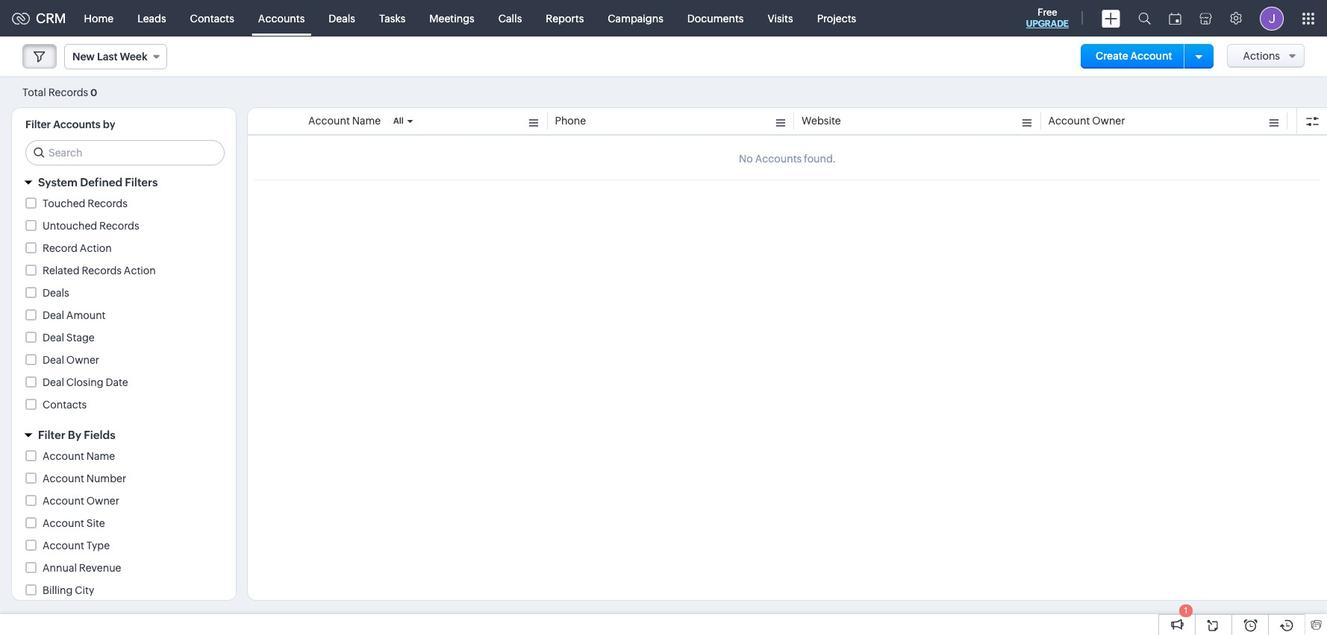 Task type: vqa. For each thing, say whether or not it's contained in the screenshot.
Users and Control REGION
no



Task type: describe. For each thing, give the bounding box(es) containing it.
create menu element
[[1093, 0, 1129, 36]]

billing city
[[43, 585, 94, 597]]

meetings link
[[417, 0, 486, 36]]

free
[[1038, 7, 1057, 18]]

account name for account number
[[43, 451, 115, 463]]

deal for deal amount
[[43, 310, 64, 322]]

deal stage
[[43, 332, 95, 344]]

website
[[802, 115, 841, 127]]

deals link
[[317, 0, 367, 36]]

0 vertical spatial account owner
[[1048, 115, 1125, 127]]

1 horizontal spatial accounts
[[258, 12, 305, 24]]

actions
[[1243, 50, 1280, 62]]

projects link
[[805, 0, 868, 36]]

0 vertical spatial owner
[[1092, 115, 1125, 127]]

deal for deal owner
[[43, 355, 64, 367]]

untouched records
[[43, 220, 139, 232]]

touched
[[43, 198, 85, 210]]

revenue
[[79, 563, 121, 575]]

profile element
[[1251, 0, 1293, 36]]

total
[[22, 86, 46, 98]]

related records action
[[43, 265, 156, 277]]

2 vertical spatial owner
[[86, 496, 119, 508]]

create account
[[1096, 50, 1172, 62]]

site
[[86, 518, 105, 530]]

calls link
[[486, 0, 534, 36]]

records for total
[[48, 86, 88, 98]]

deal for deal stage
[[43, 332, 64, 344]]

deal amount
[[43, 310, 106, 322]]

system defined filters
[[38, 176, 158, 189]]

defined
[[80, 176, 122, 189]]

stage
[[66, 332, 95, 344]]

campaigns link
[[596, 0, 675, 36]]

meetings
[[429, 12, 475, 24]]

free upgrade
[[1026, 7, 1069, 29]]

1 vertical spatial deals
[[43, 287, 69, 299]]

annual
[[43, 563, 77, 575]]

filter by fields button
[[12, 422, 236, 449]]

1 horizontal spatial deals
[[329, 12, 355, 24]]

number
[[86, 473, 126, 485]]

logo image
[[12, 12, 30, 24]]

account number
[[43, 473, 126, 485]]

week
[[120, 51, 147, 63]]

new
[[72, 51, 95, 63]]

account site
[[43, 518, 105, 530]]

visits
[[768, 12, 793, 24]]

record
[[43, 243, 78, 255]]

closing
[[66, 377, 103, 389]]

name for account number
[[86, 451, 115, 463]]

untouched
[[43, 220, 97, 232]]

records for touched
[[88, 198, 128, 210]]

leads link
[[126, 0, 178, 36]]

contacts inside contacts "link"
[[190, 12, 234, 24]]

record action
[[43, 243, 112, 255]]

deal owner
[[43, 355, 99, 367]]

fields
[[84, 429, 115, 442]]



Task type: locate. For each thing, give the bounding box(es) containing it.
Search text field
[[26, 141, 224, 165]]

documents
[[687, 12, 744, 24]]

4 deal from the top
[[43, 377, 64, 389]]

name left all
[[352, 115, 381, 127]]

calls
[[498, 12, 522, 24]]

campaigns
[[608, 12, 663, 24]]

home
[[84, 12, 114, 24]]

New Last Week field
[[64, 44, 167, 69]]

by
[[68, 429, 81, 442]]

0 vertical spatial account name
[[308, 115, 381, 127]]

account owner down create
[[1048, 115, 1125, 127]]

deals down related
[[43, 287, 69, 299]]

2 deal from the top
[[43, 332, 64, 344]]

filter accounts by
[[25, 119, 115, 131]]

1 vertical spatial account owner
[[43, 496, 119, 508]]

1 vertical spatial action
[[124, 265, 156, 277]]

filter
[[25, 119, 51, 131], [38, 429, 65, 442]]

deal up deal stage
[[43, 310, 64, 322]]

account name
[[308, 115, 381, 127], [43, 451, 115, 463]]

name
[[352, 115, 381, 127], [86, 451, 115, 463]]

1 vertical spatial name
[[86, 451, 115, 463]]

contacts down the closing
[[43, 399, 87, 411]]

0 vertical spatial filter
[[25, 119, 51, 131]]

deal down deal owner
[[43, 377, 64, 389]]

0 horizontal spatial deals
[[43, 287, 69, 299]]

filter inside dropdown button
[[38, 429, 65, 442]]

filter down total
[[25, 119, 51, 131]]

records down record action
[[82, 265, 122, 277]]

tasks link
[[367, 0, 417, 36]]

account name down filter by fields
[[43, 451, 115, 463]]

0 vertical spatial accounts
[[258, 12, 305, 24]]

records left 0
[[48, 86, 88, 98]]

home link
[[72, 0, 126, 36]]

name for all
[[352, 115, 381, 127]]

0 vertical spatial deals
[[329, 12, 355, 24]]

action up the related records action
[[80, 243, 112, 255]]

1 vertical spatial account name
[[43, 451, 115, 463]]

create
[[1096, 50, 1128, 62]]

deal for deal closing date
[[43, 377, 64, 389]]

create account button
[[1081, 44, 1187, 69]]

upgrade
[[1026, 19, 1069, 29]]

contacts link
[[178, 0, 246, 36]]

owner up the closing
[[66, 355, 99, 367]]

visits link
[[756, 0, 805, 36]]

filter for filter by fields
[[38, 429, 65, 442]]

crm link
[[12, 10, 66, 26]]

3 deal from the top
[[43, 355, 64, 367]]

reports
[[546, 12, 584, 24]]

filters
[[125, 176, 158, 189]]

all
[[393, 116, 404, 125]]

account name left all
[[308, 115, 381, 127]]

account name for all
[[308, 115, 381, 127]]

new last week
[[72, 51, 147, 63]]

accounts left by
[[53, 119, 101, 131]]

records for related
[[82, 265, 122, 277]]

records for untouched
[[99, 220, 139, 232]]

0 vertical spatial contacts
[[190, 12, 234, 24]]

contacts
[[190, 12, 234, 24], [43, 399, 87, 411]]

documents link
[[675, 0, 756, 36]]

name down fields
[[86, 451, 115, 463]]

action
[[80, 243, 112, 255], [124, 265, 156, 277]]

account type
[[43, 540, 110, 552]]

0 horizontal spatial account name
[[43, 451, 115, 463]]

contacts right leads link
[[190, 12, 234, 24]]

0
[[90, 87, 97, 98]]

0 horizontal spatial accounts
[[53, 119, 101, 131]]

deal left 'stage' at bottom
[[43, 332, 64, 344]]

account owner down account number
[[43, 496, 119, 508]]

1 horizontal spatial name
[[352, 115, 381, 127]]

by
[[103, 119, 115, 131]]

account owner
[[1048, 115, 1125, 127], [43, 496, 119, 508]]

0 vertical spatial action
[[80, 243, 112, 255]]

0 horizontal spatial action
[[80, 243, 112, 255]]

0 horizontal spatial name
[[86, 451, 115, 463]]

records down touched records on the left of the page
[[99, 220, 139, 232]]

0 horizontal spatial contacts
[[43, 399, 87, 411]]

type
[[86, 540, 110, 552]]

deal closing date
[[43, 377, 128, 389]]

accounts link
[[246, 0, 317, 36]]

profile image
[[1260, 6, 1284, 30]]

related
[[43, 265, 80, 277]]

amount
[[66, 310, 106, 322]]

deal
[[43, 310, 64, 322], [43, 332, 64, 344], [43, 355, 64, 367], [43, 377, 64, 389]]

crm
[[36, 10, 66, 26]]

system
[[38, 176, 78, 189]]

1 horizontal spatial account owner
[[1048, 115, 1125, 127]]

deal down deal stage
[[43, 355, 64, 367]]

1 horizontal spatial contacts
[[190, 12, 234, 24]]

1 deal from the top
[[43, 310, 64, 322]]

reports link
[[534, 0, 596, 36]]

account
[[1130, 50, 1172, 62], [308, 115, 350, 127], [1048, 115, 1090, 127], [43, 451, 84, 463], [43, 473, 84, 485], [43, 496, 84, 508], [43, 518, 84, 530], [43, 540, 84, 552]]

1 horizontal spatial account name
[[308, 115, 381, 127]]

1
[[1184, 607, 1188, 616]]

filter left by
[[38, 429, 65, 442]]

projects
[[817, 12, 856, 24]]

1 vertical spatial filter
[[38, 429, 65, 442]]

accounts
[[258, 12, 305, 24], [53, 119, 101, 131]]

owner down create
[[1092, 115, 1125, 127]]

annual revenue
[[43, 563, 121, 575]]

1 horizontal spatial action
[[124, 265, 156, 277]]

owner
[[1092, 115, 1125, 127], [66, 355, 99, 367], [86, 496, 119, 508]]

touched records
[[43, 198, 128, 210]]

last
[[97, 51, 118, 63]]

records down defined
[[88, 198, 128, 210]]

system defined filters button
[[12, 169, 236, 196]]

leads
[[137, 12, 166, 24]]

phone
[[555, 115, 586, 127]]

search element
[[1129, 0, 1160, 37]]

deals left tasks
[[329, 12, 355, 24]]

action down untouched records
[[124, 265, 156, 277]]

1 vertical spatial owner
[[66, 355, 99, 367]]

search image
[[1138, 12, 1151, 25]]

filter by fields
[[38, 429, 115, 442]]

1 vertical spatial contacts
[[43, 399, 87, 411]]

city
[[75, 585, 94, 597]]

account inside create account button
[[1130, 50, 1172, 62]]

date
[[106, 377, 128, 389]]

total records 0
[[22, 86, 97, 98]]

deals
[[329, 12, 355, 24], [43, 287, 69, 299]]

owner down number
[[86, 496, 119, 508]]

filter for filter accounts by
[[25, 119, 51, 131]]

calendar image
[[1169, 12, 1182, 24]]

0 vertical spatial name
[[352, 115, 381, 127]]

0 horizontal spatial account owner
[[43, 496, 119, 508]]

create menu image
[[1102, 9, 1120, 27]]

records
[[48, 86, 88, 98], [88, 198, 128, 210], [99, 220, 139, 232], [82, 265, 122, 277]]

1 vertical spatial accounts
[[53, 119, 101, 131]]

accounts left deals link
[[258, 12, 305, 24]]

billing
[[43, 585, 73, 597]]

tasks
[[379, 12, 406, 24]]



